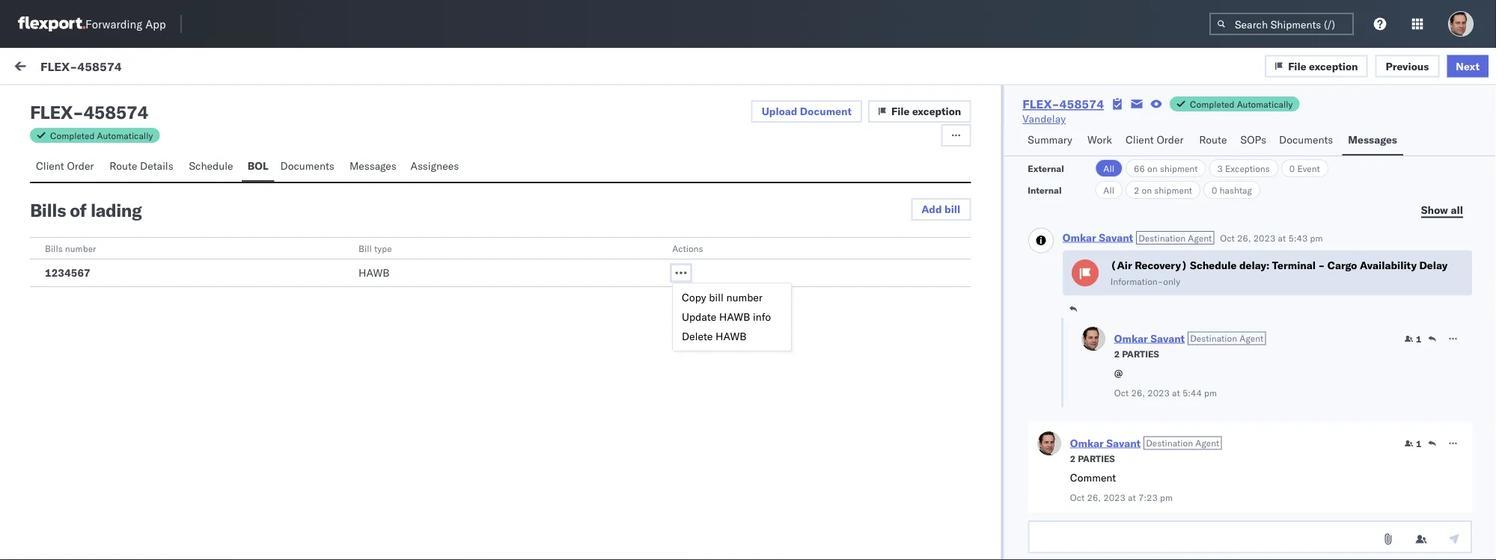 Task type: locate. For each thing, give the bounding box(es) containing it.
2 vertical spatial at
[[1128, 492, 1136, 503]]

0 vertical spatial work
[[43, 58, 81, 78]]

my work
[[15, 58, 81, 78]]

0 vertical spatial file exception
[[1288, 59, 1358, 72]]

item/shipment
[[1222, 130, 1283, 141]]

destination up 2271801
[[1190, 333, 1237, 344]]

7:00
[[579, 241, 602, 255]]

2 up comment
[[1070, 453, 1076, 465]]

schedule inside (air recovery) schedule delay: terminal - cargo availability delay information-only
[[1190, 259, 1237, 272]]

2 horizontal spatial (0)
[[242, 61, 262, 74]]

0 vertical spatial all button
[[1095, 159, 1123, 177]]

pm right 5:44
[[1204, 387, 1217, 399]]

completed up related work item/shipment
[[1190, 98, 1235, 110]]

bill inside copy bill number update hawb info delete hawb
[[709, 291, 724, 304]]

parties up @
[[1122, 348, 1159, 360]]

2023, for 7:22
[[547, 174, 577, 187]]

2 omkar savant from the top
[[73, 229, 139, 243]]

-
[[73, 101, 83, 124], [837, 174, 844, 187], [837, 241, 844, 255], [1318, 259, 1325, 272]]

1 for @
[[1416, 334, 1422, 345]]

0 horizontal spatial messages
[[350, 159, 397, 173]]

0 horizontal spatial number
[[65, 243, 96, 254]]

1 horizontal spatial parties
[[1122, 348, 1159, 360]]

1 2023, from the top
[[547, 174, 577, 187]]

oct left 7:00
[[509, 241, 526, 255]]

1 vertical spatial 1 button
[[1404, 438, 1422, 450]]

documents button right bol
[[274, 153, 344, 182]]

hawb down bill type
[[359, 267, 390, 280]]

client up 66 at the top right
[[1126, 133, 1154, 146]]

work right summary button at the right
[[1088, 133, 1112, 146]]

client order
[[1126, 133, 1184, 146], [36, 159, 94, 173]]

external
[[24, 95, 63, 108], [1028, 163, 1064, 174]]

automatically down internal (0) button
[[97, 130, 153, 141]]

client for the leftmost client order button
[[36, 159, 64, 173]]

0 vertical spatial on
[[1148, 163, 1158, 174]]

2 on shipment
[[1134, 185, 1193, 196]]

2 parties button up comment
[[1070, 452, 1115, 465]]

internal for internal
[[1028, 185, 1062, 196]]

1 horizontal spatial documents
[[1279, 133, 1334, 146]]

3 resize handle column header from the left
[[1141, 125, 1159, 561]]

upload document button
[[751, 100, 862, 123]]

resize handle column header for message
[[484, 125, 502, 561]]

edt
[[623, 174, 642, 187], [623, 241, 642, 255]]

bill inside add bill button
[[945, 203, 961, 216]]

shipment up 2 on shipment
[[1160, 163, 1198, 174]]

0 vertical spatial 2 parties
[[1114, 348, 1159, 360]]

1 vertical spatial agent
[[1240, 333, 1264, 344]]

hawb
[[359, 267, 390, 280], [719, 311, 750, 324], [716, 330, 747, 343]]

1 all from the top
[[1104, 163, 1115, 174]]

internal inside button
[[100, 95, 137, 108]]

external for external
[[1028, 163, 1064, 174]]

4 resize handle column header from the left
[[1470, 125, 1487, 561]]

route details button
[[104, 153, 183, 182]]

2 vertical spatial agent
[[1195, 438, 1219, 449]]

1 horizontal spatial external
[[1028, 163, 1064, 174]]

client order up 66 on shipment
[[1126, 133, 1184, 146]]

external down summary button at the right
[[1028, 163, 1064, 174]]

only
[[1163, 276, 1180, 287]]

0 left event
[[1290, 163, 1295, 174]]

message for message
[[46, 130, 82, 141]]

1 horizontal spatial automatically
[[1237, 98, 1293, 110]]

2 parties up @
[[1114, 348, 1159, 360]]

automatically up 'item/shipment'
[[1237, 98, 1293, 110]]

savant
[[107, 162, 139, 175], [107, 229, 139, 243], [1099, 231, 1133, 244], [1150, 332, 1185, 345], [1106, 437, 1141, 450], [107, 544, 139, 557]]

1 vertical spatial automatically
[[97, 130, 153, 141]]

oct down comment
[[1070, 492, 1085, 503]]

1 vertical spatial file
[[892, 105, 910, 118]]

bills left the of
[[30, 199, 66, 222]]

0 horizontal spatial at
[[1128, 492, 1136, 503]]

pm right the 7:23
[[1160, 492, 1173, 503]]

2 edt from the top
[[623, 241, 642, 255]]

2023, left 7:22
[[547, 174, 577, 187]]

flex
[[30, 101, 73, 124]]

0 horizontal spatial exception
[[912, 105, 961, 118]]

1 vertical spatial 2023,
[[547, 241, 577, 255]]

hawb right delete
[[716, 330, 747, 343]]

1 vertical spatial pm
[[1204, 387, 1217, 399]]

(0) down import work
[[140, 95, 159, 108]]

file exception button
[[1265, 55, 1368, 77], [1265, 55, 1368, 77], [868, 100, 971, 123], [868, 100, 971, 123]]

(0) down my work
[[66, 95, 86, 108]]

on right 66 at the top right
[[1148, 163, 1158, 174]]

26, left 7:22
[[528, 174, 545, 187]]

route inside button
[[1200, 133, 1227, 146]]

1 button
[[1404, 333, 1422, 345], [1404, 438, 1422, 450]]

omkar savant destination agent up @ oct 26, 2023 at 5:44 pm
[[1114, 332, 1264, 345]]

file right document
[[892, 105, 910, 118]]

0 horizontal spatial pm
[[1160, 492, 1173, 503]]

shipment down 66 on shipment
[[1155, 185, 1193, 196]]

route for route
[[1200, 133, 1227, 146]]

documents up 0 event
[[1279, 133, 1334, 146]]

internal for internal (0)
[[100, 95, 137, 108]]

0 vertical spatial flex-458574
[[40, 59, 122, 74]]

order up 66 on shipment
[[1157, 133, 1184, 146]]

omkar savant destination agent up comment oct 26, 2023 at 7:23 pm
[[1070, 437, 1219, 450]]

0 horizontal spatial file
[[892, 105, 910, 118]]

2 for @
[[1114, 348, 1120, 360]]

previous
[[1386, 59, 1429, 72]]

messages for rightmost messages button
[[1349, 133, 1398, 146]]

1 edt from the top
[[623, 174, 642, 187]]

0 vertical spatial 2
[[1134, 185, 1140, 196]]

1 vertical spatial route
[[110, 159, 137, 173]]

1 vertical spatial destination
[[1190, 333, 1237, 344]]

schedule button
[[183, 153, 242, 182]]

file exception
[[1288, 59, 1358, 72], [892, 105, 961, 118]]

(0) left |
[[242, 61, 262, 74]]

0 vertical spatial pm
[[605, 174, 620, 187]]

on for 66
[[1148, 163, 1158, 174]]

terminal
[[1272, 259, 1316, 272]]

(0)
[[242, 61, 262, 74], [66, 95, 86, 108], [140, 95, 159, 108]]

agent
[[1188, 232, 1212, 244], [1240, 333, 1264, 344], [1195, 438, 1219, 449]]

0 vertical spatial client
[[1126, 133, 1154, 146]]

messages button
[[1343, 127, 1404, 156], [344, 153, 405, 182]]

at left 5:44
[[1172, 387, 1180, 399]]

schedule down 1854269
[[1190, 259, 1237, 272]]

client
[[1126, 133, 1154, 146], [36, 159, 64, 173]]

3
[[1218, 163, 1223, 174]]

agent for comment
[[1195, 438, 1219, 449]]

1 omkar savant from the top
[[73, 162, 139, 175]]

omkar savant destination agent
[[1063, 231, 1212, 244], [1114, 332, 1264, 345], [1070, 437, 1219, 450]]

at
[[1278, 232, 1286, 244], [1172, 387, 1180, 399], [1128, 492, 1136, 503]]

external inside external (0) button
[[24, 95, 63, 108]]

all for 66
[[1104, 163, 1115, 174]]

1 horizontal spatial 0
[[1290, 163, 1295, 174]]

1 vertical spatial 2
[[1114, 348, 1120, 360]]

0 horizontal spatial external
[[24, 95, 63, 108]]

0 vertical spatial messages
[[1349, 133, 1398, 146]]

add bill
[[922, 203, 961, 216]]

oct left 7:22
[[509, 174, 526, 187]]

number
[[65, 243, 96, 254], [726, 291, 763, 304]]

1 pm from the top
[[605, 174, 620, 187]]

1 vertical spatial at
[[1172, 387, 1180, 399]]

bill right copy on the left
[[709, 291, 724, 304]]

2 for comment
[[1070, 453, 1076, 465]]

0 event
[[1290, 163, 1320, 174]]

bill right "add"
[[945, 203, 961, 216]]

2 pm from the top
[[605, 241, 620, 255]]

omkar
[[73, 162, 104, 175], [73, 229, 104, 243], [1063, 231, 1096, 244], [1114, 332, 1148, 345], [1070, 437, 1104, 450], [73, 544, 104, 557]]

1 vertical spatial edt
[[623, 241, 642, 255]]

0 vertical spatial completed
[[1190, 98, 1235, 110]]

2 horizontal spatial 2023
[[1253, 232, 1276, 244]]

work right the related
[[1200, 130, 1219, 141]]

completed down flex - 458574
[[50, 130, 95, 141]]

1 horizontal spatial work
[[1200, 130, 1219, 141]]

resize handle column header
[[484, 125, 502, 561], [812, 125, 830, 561], [1141, 125, 1159, 561], [1470, 125, 1487, 561]]

completed automatically
[[1190, 98, 1293, 110], [50, 130, 153, 141]]

bill
[[359, 243, 372, 254]]

order for the rightmost client order button
[[1157, 133, 1184, 146]]

7:23
[[1138, 492, 1158, 503]]

parties up comment
[[1078, 453, 1115, 465]]

0 horizontal spatial client
[[36, 159, 64, 173]]

documents button
[[1273, 127, 1343, 156], [274, 153, 344, 182]]

(0) for external (0)
[[66, 95, 86, 108]]

latent messaging
[[45, 188, 128, 201]]

external for external (0)
[[24, 95, 63, 108]]

parties for @
[[1122, 348, 1159, 360]]

omkar savant destination agent up (air
[[1063, 231, 1212, 244]]

2 parties button for @
[[1114, 347, 1159, 360]]

message down flex
[[46, 130, 82, 141]]

1 horizontal spatial message
[[198, 61, 242, 74]]

hawb left info
[[719, 311, 750, 324]]

2023 down comment
[[1103, 492, 1126, 503]]

parties
[[1122, 348, 1159, 360], [1078, 453, 1115, 465]]

all
[[1104, 163, 1115, 174], [1104, 185, 1115, 196]]

flex-458574 up vandelay
[[1023, 97, 1104, 112]]

0 vertical spatial 0
[[1290, 163, 1295, 174]]

2023 inside @ oct 26, 2023 at 5:44 pm
[[1147, 387, 1170, 399]]

1 horizontal spatial schedule
[[1190, 259, 1237, 272]]

at left 5:43
[[1278, 232, 1286, 244]]

number up info
[[726, 291, 763, 304]]

1 horizontal spatial route
[[1200, 133, 1227, 146]]

agent down "flex- 458574" at the right
[[1188, 232, 1212, 244]]

26, left 7:00
[[528, 241, 545, 255]]

(0) for message (0)
[[242, 61, 262, 74]]

1 vertical spatial bills
[[45, 243, 63, 254]]

1 vertical spatial omkar savant
[[73, 229, 139, 243]]

1 all button from the top
[[1095, 159, 1123, 177]]

report
[[176, 255, 205, 268]]

oct for oct 26, 2023, 7:22 pm edt
[[509, 174, 526, 187]]

at inside comment oct 26, 2023 at 7:23 pm
[[1128, 492, 1136, 503]]

|
[[271, 61, 275, 74]]

1 horizontal spatial messages
[[1349, 133, 1398, 146]]

0 left hashtag
[[1212, 185, 1218, 196]]

of
[[70, 199, 86, 222]]

at left the 7:23
[[1128, 492, 1136, 503]]

2 resize handle column header from the left
[[812, 125, 830, 561]]

client order button up 66 on shipment
[[1120, 127, 1194, 156]]

458574
[[77, 59, 122, 74], [1060, 97, 1104, 112], [83, 101, 148, 124], [1197, 174, 1236, 187]]

event
[[1298, 163, 1320, 174]]

2 parties for comment
[[1070, 453, 1115, 465]]

message
[[198, 61, 242, 74], [46, 130, 82, 141]]

26,
[[528, 174, 545, 187], [1237, 232, 1251, 244], [528, 241, 545, 255], [1131, 387, 1145, 399], [1087, 492, 1101, 503]]

26, inside @ oct 26, 2023 at 5:44 pm
[[1131, 387, 1145, 399]]

completed automatically up 'item/shipment'
[[1190, 98, 1293, 110]]

2 all from the top
[[1104, 185, 1115, 196]]

2023 for comment
[[1103, 492, 1126, 503]]

work
[[43, 58, 81, 78], [1200, 130, 1219, 141]]

agent down 5:44
[[1195, 438, 1219, 449]]

1 vertical spatial omkar savant destination agent
[[1114, 332, 1264, 345]]

destination for @
[[1190, 333, 1237, 344]]

1 vertical spatial 2 parties
[[1070, 453, 1115, 465]]

1 vertical spatial order
[[67, 159, 94, 173]]

schedule left bol
[[189, 159, 233, 173]]

2023 left 5:44
[[1147, 387, 1170, 399]]

message for message (0)
[[198, 61, 242, 74]]

0 vertical spatial edt
[[623, 174, 642, 187]]

bill for add
[[945, 203, 961, 216]]

0 vertical spatial 1 button
[[1404, 333, 1422, 345]]

1 vertical spatial completed
[[50, 130, 95, 141]]

2 vertical spatial pm
[[1160, 492, 1173, 503]]

(air recovery) schedule delay: terminal - cargo availability delay information-only
[[1110, 259, 1448, 287]]

1 horizontal spatial internal
[[1028, 185, 1062, 196]]

file down search shipments (/) text box
[[1288, 59, 1307, 72]]

flex-
[[40, 59, 77, 74], [1023, 97, 1060, 112], [1166, 174, 1197, 187], [1166, 241, 1197, 255], [1166, 384, 1197, 397]]

0 horizontal spatial 2
[[1070, 453, 1076, 465]]

work for related
[[1200, 130, 1219, 141]]

1 vertical spatial messages
[[350, 159, 397, 173]]

1 vertical spatial message
[[46, 130, 82, 141]]

2 up @
[[1114, 348, 1120, 360]]

2 parties up comment
[[1070, 453, 1115, 465]]

agent up 2271801
[[1240, 333, 1264, 344]]

0 horizontal spatial internal
[[100, 95, 137, 108]]

destination down 5:44
[[1146, 438, 1193, 449]]

0 horizontal spatial route
[[110, 159, 137, 173]]

1 horizontal spatial completed automatically
[[1190, 98, 1293, 110]]

documents button up event
[[1273, 127, 1343, 156]]

on down 66 at the top right
[[1142, 185, 1152, 196]]

1 1 button from the top
[[1404, 333, 1422, 345]]

3 exceptions
[[1218, 163, 1270, 174]]

0 vertical spatial client order
[[1126, 133, 1184, 146]]

pm inside @ oct 26, 2023 at 5:44 pm
[[1204, 387, 1217, 399]]

2023 up delay: in the right of the page
[[1253, 232, 1276, 244]]

oct for oct 26, 2023, 7:00 pm edt
[[509, 241, 526, 255]]

number up filing
[[65, 243, 96, 254]]

2023 inside comment oct 26, 2023 at 7:23 pm
[[1103, 492, 1126, 503]]

message left |
[[198, 61, 242, 74]]

pm for comment
[[1160, 492, 1173, 503]]

route left details
[[110, 159, 137, 173]]

1 horizontal spatial file
[[1288, 59, 1307, 72]]

destination for comment
[[1146, 438, 1193, 449]]

1 vertical spatial exception
[[912, 105, 961, 118]]

documents
[[1279, 133, 1334, 146], [280, 159, 335, 173]]

0 horizontal spatial client order button
[[30, 153, 104, 182]]

2 vertical spatial 2
[[1070, 453, 1076, 465]]

oct down '0 hashtag'
[[1220, 232, 1235, 244]]

0 vertical spatial shipment
[[1160, 163, 1198, 174]]

flex-458574
[[40, 59, 122, 74], [1023, 97, 1104, 112]]

order up latent messaging
[[67, 159, 94, 173]]

2 horizontal spatial 2
[[1134, 185, 1140, 196]]

upload
[[762, 105, 798, 118]]

None text field
[[1028, 521, 1473, 554]]

1 resize handle column header from the left
[[484, 125, 502, 561]]

route up 3
[[1200, 133, 1227, 146]]

26, for oct 26, 2023, 7:22 pm edt
[[528, 174, 545, 187]]

0 horizontal spatial work
[[145, 61, 170, 74]]

bill type
[[359, 243, 392, 254]]

3 omkar savant from the top
[[73, 544, 139, 557]]

my
[[15, 58, 39, 78]]

at inside @ oct 26, 2023 at 5:44 pm
[[1172, 387, 1180, 399]]

client order button up latent
[[30, 153, 104, 182]]

automatically
[[1237, 98, 1293, 110], [97, 130, 153, 141]]

26, inside comment oct 26, 2023 at 7:23 pm
[[1087, 492, 1101, 503]]

pm
[[605, 174, 620, 187], [605, 241, 620, 255]]

0 horizontal spatial 0
[[1212, 185, 1218, 196]]

1 horizontal spatial client order
[[1126, 133, 1184, 146]]

resize handle column header for category
[[1141, 125, 1159, 561]]

0 vertical spatial message
[[198, 61, 242, 74]]

oct down @
[[1114, 387, 1129, 399]]

edt right 7:00
[[623, 241, 642, 255]]

add
[[922, 203, 942, 216]]

documents right bol
[[280, 159, 335, 173]]

26, down comment
[[1087, 492, 1101, 503]]

0 vertical spatial documents
[[1279, 133, 1334, 146]]

1 vertical spatial external
[[1028, 163, 1064, 174]]

2 1 button from the top
[[1404, 438, 1422, 450]]

1 horizontal spatial 2023
[[1147, 387, 1170, 399]]

0 horizontal spatial client order
[[36, 159, 94, 173]]

2
[[1134, 185, 1140, 196], [1114, 348, 1120, 360], [1070, 453, 1076, 465]]

2 all button from the top
[[1095, 181, 1123, 199]]

edt right 7:22
[[623, 174, 642, 187]]

a
[[94, 255, 100, 268]]

work inside button
[[1088, 133, 1112, 146]]

work up external (0) at the left top of page
[[43, 58, 81, 78]]

0 vertical spatial route
[[1200, 133, 1227, 146]]

26, left 5:44
[[1131, 387, 1145, 399]]

2023
[[1253, 232, 1276, 244], [1147, 387, 1170, 399], [1103, 492, 1126, 503]]

info
[[753, 311, 771, 324]]

1 vertical spatial client
[[36, 159, 64, 173]]

delay
[[1419, 259, 1448, 272]]

schedule
[[189, 159, 233, 173], [1190, 259, 1237, 272]]

pm right 7:00
[[605, 241, 620, 255]]

shipment
[[1160, 163, 1198, 174], [1155, 185, 1193, 196]]

2 vertical spatial 2023
[[1103, 492, 1126, 503]]

bills up am
[[45, 243, 63, 254]]

2 down 66 at the top right
[[1134, 185, 1140, 196]]

2 2023, from the top
[[547, 241, 577, 255]]

destination up recovery)
[[1138, 232, 1186, 244]]

external down my work
[[24, 95, 63, 108]]

pm right 5:43
[[1310, 232, 1323, 244]]

information-
[[1110, 276, 1163, 287]]

pm inside comment oct 26, 2023 at 7:23 pm
[[1160, 492, 1173, 503]]

1 horizontal spatial documents button
[[1273, 127, 1343, 156]]

0 vertical spatial bill
[[945, 203, 961, 216]]

1 vertical spatial file exception
[[892, 105, 961, 118]]

2023 for @
[[1147, 387, 1170, 399]]

26, for oct 26, 2023 at 5:43 pm
[[1237, 232, 1251, 244]]

2 parties button up @
[[1114, 347, 1159, 360]]

66
[[1134, 163, 1145, 174]]

completed automatically down flex - 458574
[[50, 130, 153, 141]]

client up latent
[[36, 159, 64, 173]]

0
[[1290, 163, 1295, 174], [1212, 185, 1218, 196]]

1 horizontal spatial order
[[1157, 133, 1184, 146]]

0 horizontal spatial message
[[46, 130, 82, 141]]

1 horizontal spatial work
[[1088, 133, 1112, 146]]

pm right 7:22
[[605, 174, 620, 187]]

assignees button
[[405, 153, 468, 182]]

2271801
[[1197, 384, 1243, 397]]

26, up delay: in the right of the page
[[1237, 232, 1251, 244]]

documents for documents button to the left
[[280, 159, 335, 173]]

all button for 2
[[1095, 181, 1123, 199]]

client order up latent
[[36, 159, 94, 173]]

internal down summary button at the right
[[1028, 185, 1062, 196]]

internal down the import
[[100, 95, 137, 108]]

1 for comment
[[1416, 438, 1422, 450]]

parties for comment
[[1078, 453, 1115, 465]]

work right the import
[[145, 61, 170, 74]]

1 horizontal spatial number
[[726, 291, 763, 304]]

2023, left 7:00
[[547, 241, 577, 255]]

internal (0) button
[[94, 88, 168, 118]]

route inside button
[[110, 159, 137, 173]]

order
[[1157, 133, 1184, 146], [67, 159, 94, 173]]

0 horizontal spatial documents
[[280, 159, 335, 173]]

flex-458574 down forwarding app link on the left top of page
[[40, 59, 122, 74]]



Task type: describe. For each thing, give the bounding box(es) containing it.
order for the leftmost client order button
[[67, 159, 94, 173]]

omkar savant destination agent for comment
[[1070, 437, 1219, 450]]

1 horizontal spatial completed
[[1190, 98, 1235, 110]]

0 vertical spatial file
[[1288, 59, 1307, 72]]

bol
[[248, 159, 268, 173]]

morale!
[[284, 255, 319, 268]]

omkar savant for latent messaging
[[73, 162, 139, 175]]

oct inside comment oct 26, 2023 at 7:23 pm
[[1070, 492, 1085, 503]]

comment
[[1070, 472, 1116, 485]]

am
[[51, 255, 65, 268]]

to
[[208, 255, 217, 268]]

1 button for comment
[[1404, 438, 1422, 450]]

1 button for @
[[1404, 333, 1422, 345]]

flex- for 458574
[[1166, 174, 1197, 187]]

upload document
[[762, 105, 852, 118]]

@
[[1114, 367, 1123, 380]]

flex- for 1854269
[[1166, 241, 1197, 255]]

1234567
[[45, 267, 90, 280]]

work for my
[[43, 58, 81, 78]]

next button
[[1447, 55, 1489, 77]]

0 vertical spatial at
[[1278, 232, 1286, 244]]

summary button
[[1022, 127, 1082, 156]]

previous button
[[1376, 55, 1440, 77]]

messaging
[[78, 188, 128, 201]]

oct inside @ oct 26, 2023 at 5:44 pm
[[1114, 387, 1129, 399]]

0 horizontal spatial automatically
[[97, 130, 153, 141]]

vandelay
[[1023, 112, 1066, 125]]

pm for 7:22
[[605, 174, 620, 187]]

forwarding
[[85, 17, 142, 31]]

@ oct 26, 2023 at 5:44 pm
[[1114, 367, 1217, 399]]

import work
[[111, 61, 170, 74]]

0 vertical spatial exception
[[1309, 59, 1358, 72]]

1 vertical spatial flex-458574
[[1023, 97, 1104, 112]]

1 horizontal spatial file exception
[[1288, 59, 1358, 72]]

hashtag
[[1220, 185, 1252, 196]]

bills for bills number
[[45, 243, 63, 254]]

client order for the rightmost client order button
[[1126, 133, 1184, 146]]

update
[[682, 311, 717, 324]]

improve
[[220, 255, 258, 268]]

0 hashtag
[[1212, 185, 1252, 196]]

sops button
[[1235, 127, 1273, 156]]

internal (0)
[[100, 95, 159, 108]]

type
[[374, 243, 392, 254]]

show
[[1422, 203, 1449, 216]]

2023, for 7:00
[[547, 241, 577, 255]]

flex- 458574
[[1166, 174, 1236, 187]]

resize handle column header for related work item/shipment
[[1470, 125, 1487, 561]]

1 vertical spatial completed automatically
[[50, 130, 153, 141]]

omkar savant for filing
[[73, 229, 139, 243]]

oct for oct 26, 2023 at 5:43 pm
[[1220, 232, 1235, 244]]

0 horizontal spatial file exception
[[892, 105, 961, 118]]

vandelay link
[[1023, 112, 1066, 127]]

bills number
[[45, 243, 96, 254]]

actions
[[672, 243, 703, 254]]

next
[[1456, 59, 1480, 72]]

Search Shipments (/) text field
[[1210, 13, 1354, 35]]

pm for @
[[1204, 387, 1217, 399]]

flexport. image
[[18, 16, 85, 31]]

exceptions
[[1225, 163, 1270, 174]]

at for comment
[[1128, 492, 1136, 503]]

work button
[[1082, 127, 1120, 156]]

i
[[45, 255, 48, 268]]

0 for 0 hashtag
[[1212, 185, 1218, 196]]

0 vertical spatial work
[[145, 61, 170, 74]]

0 vertical spatial destination
[[1138, 232, 1186, 244]]

0 horizontal spatial completed
[[50, 130, 95, 141]]

66 on shipment
[[1134, 163, 1198, 174]]

all
[[1451, 203, 1464, 216]]

oct 26, 2023 at 5:43 pm
[[1220, 232, 1323, 244]]

availability
[[1360, 259, 1417, 272]]

comment oct 26, 2023 at 7:23 pm
[[1070, 472, 1173, 503]]

route details
[[110, 159, 173, 173]]

lading
[[91, 199, 142, 222]]

1 horizontal spatial messages button
[[1343, 127, 1404, 156]]

show all button
[[1413, 199, 1473, 222]]

flex- 2271801
[[1166, 384, 1243, 397]]

assignees
[[411, 159, 459, 173]]

import
[[111, 61, 142, 74]]

0 vertical spatial pm
[[1310, 232, 1323, 244]]

shipment for 66 on shipment
[[1160, 163, 1198, 174]]

delete
[[682, 330, 713, 343]]

copy bill number update hawb info delete hawb
[[682, 291, 771, 343]]

number inside copy bill number update hawb info delete hawb
[[726, 291, 763, 304]]

26, for oct 26, 2023, 7:00 pm edt
[[528, 241, 545, 255]]

filter
[[287, 61, 309, 74]]

oct 26, 2023, 7:22 pm edt
[[509, 174, 642, 187]]

7:22
[[579, 174, 602, 187]]

flex- for 2271801
[[1166, 384, 1197, 397]]

0 for 0 event
[[1290, 163, 1295, 174]]

1854269
[[1197, 241, 1243, 255]]

show all
[[1422, 203, 1464, 216]]

client order for the leftmost client order button
[[36, 159, 94, 173]]

edt for oct 26, 2023, 7:00 pm edt
[[623, 241, 642, 255]]

agent for @
[[1240, 333, 1264, 344]]

bills for bills of lading
[[30, 199, 66, 222]]

delay:
[[1239, 259, 1270, 272]]

flex-458574 link
[[1023, 97, 1104, 112]]

import work button
[[111, 61, 170, 74]]

sops
[[1241, 133, 1267, 146]]

bills of lading
[[30, 199, 142, 222]]

on for 2
[[1142, 185, 1152, 196]]

5:43
[[1288, 232, 1308, 244]]

messages for leftmost messages button
[[350, 159, 397, 173]]

your
[[260, 255, 281, 268]]

external (0)
[[24, 95, 86, 108]]

(0) for internal (0)
[[140, 95, 159, 108]]

filing
[[68, 255, 92, 268]]

edt for oct 26, 2023, 7:22 pm edt
[[623, 174, 642, 187]]

all for 2
[[1104, 185, 1115, 196]]

0 horizontal spatial messages button
[[344, 153, 405, 182]]

summary
[[1028, 133, 1073, 146]]

documents for the right documents button
[[1279, 133, 1334, 146]]

related work item/shipment
[[1166, 130, 1283, 141]]

2 vertical spatial hawb
[[716, 330, 747, 343]]

omkar savant destination agent for @
[[1114, 332, 1264, 345]]

client for the rightmost client order button
[[1126, 133, 1154, 146]]

at for @
[[1172, 387, 1180, 399]]

2 parties for @
[[1114, 348, 1159, 360]]

0 vertical spatial number
[[65, 243, 96, 254]]

forwarding app
[[85, 17, 166, 31]]

0 vertical spatial omkar savant destination agent
[[1063, 231, 1212, 244]]

all button for 66
[[1095, 159, 1123, 177]]

0 vertical spatial 2023
[[1253, 232, 1276, 244]]

forwarding app link
[[18, 16, 166, 31]]

details
[[140, 159, 173, 173]]

1 horizontal spatial client order button
[[1120, 127, 1194, 156]]

applied
[[312, 61, 347, 74]]

shipment for 2 on shipment
[[1155, 185, 1193, 196]]

0 horizontal spatial documents button
[[274, 153, 344, 182]]

(air
[[1110, 259, 1132, 272]]

5:44
[[1182, 387, 1202, 399]]

message (0)
[[198, 61, 262, 74]]

0 vertical spatial hawb
[[359, 267, 390, 280]]

i am filing a commendation report to improve your morale!
[[45, 255, 319, 268]]

route for route details
[[110, 159, 137, 173]]

1 vertical spatial hawb
[[719, 311, 750, 324]]

0 vertical spatial 1
[[277, 61, 284, 74]]

schedule inside button
[[189, 159, 233, 173]]

2 parties button for comment
[[1070, 452, 1115, 465]]

- inside (air recovery) schedule delay: terminal - cargo availability delay information-only
[[1318, 259, 1325, 272]]

category
[[838, 130, 874, 141]]

| 1 filter applied
[[271, 61, 347, 74]]

bol button
[[242, 153, 274, 182]]

pm for 7:00
[[605, 241, 620, 255]]

bill for copy
[[709, 291, 724, 304]]

recovery)
[[1135, 259, 1187, 272]]

0 horizontal spatial flex-458574
[[40, 59, 122, 74]]

route button
[[1194, 127, 1235, 156]]

0 vertical spatial agent
[[1188, 232, 1212, 244]]



Task type: vqa. For each thing, say whether or not it's contained in the screenshot.
Savant
yes



